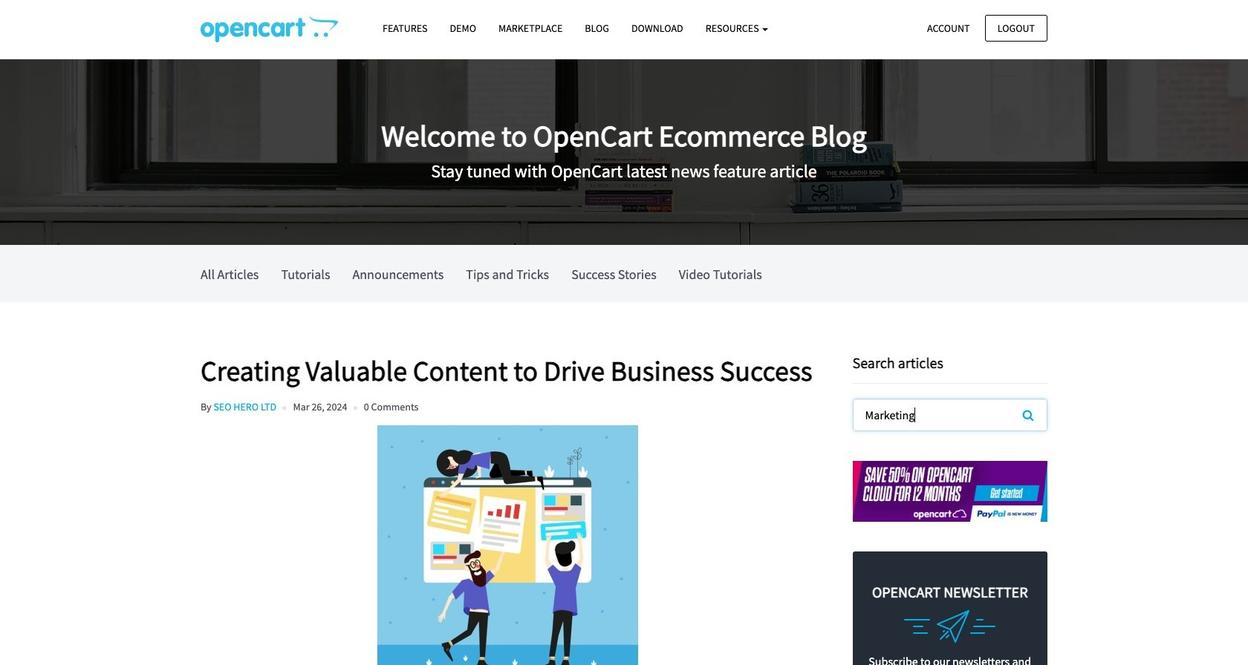 Task type: describe. For each thing, give the bounding box(es) containing it.
creating valuable content to drive business success image
[[201, 426, 816, 666]]

search image
[[1023, 409, 1034, 421]]



Task type: locate. For each thing, give the bounding box(es) containing it.
None text field
[[853, 400, 1047, 431]]

opencart - blog image
[[201, 16, 338, 42]]



Task type: vqa. For each thing, say whether or not it's contained in the screenshot.
search image
yes



